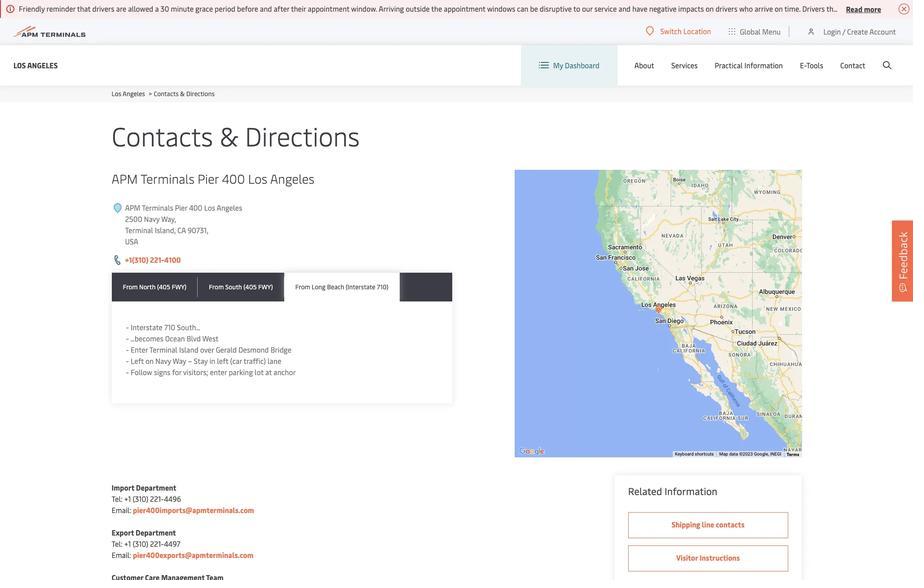 Task type: vqa. For each thing, say whether or not it's contained in the screenshot.
bottom the Our
no



Task type: locate. For each thing, give the bounding box(es) containing it.
contacts right >
[[154, 89, 179, 98]]

tel: inside import department tel: +1 (310) 221-4496 email: pier400imports@apmterminals.com
[[112, 494, 123, 504]]

0 horizontal spatial drivers
[[92, 4, 114, 13]]

1 horizontal spatial and
[[619, 4, 631, 13]]

my dashboard
[[554, 60, 600, 70]]

0 vertical spatial email:
[[112, 505, 131, 515]]

- left …becomes
[[126, 333, 129, 343]]

from long beach  (interstate 710) button
[[284, 273, 400, 302]]

are
[[116, 4, 126, 13]]

2 horizontal spatial from
[[296, 283, 310, 291]]

desmond
[[239, 345, 269, 355]]

1 from from the left
[[123, 283, 138, 291]]

export
[[112, 528, 134, 537]]

0 vertical spatial pier
[[198, 170, 219, 187]]

e-tools
[[800, 60, 824, 70]]

and left 'have'
[[619, 4, 631, 13]]

1 horizontal spatial information
[[745, 60, 783, 70]]

navy left the way,
[[144, 214, 160, 224]]

visitor instructions
[[677, 553, 740, 563]]

login / create account
[[824, 26, 897, 36]]

1 horizontal spatial pier
[[198, 170, 219, 187]]

fwy) down 4100 at the left
[[172, 283, 187, 291]]

400
[[222, 170, 245, 187], [189, 203, 202, 213]]

our
[[582, 4, 593, 13]]

4497
[[164, 539, 181, 549]]

los angeles
[[13, 60, 58, 70]]

1 horizontal spatial 400
[[222, 170, 245, 187]]

(310) for export
[[133, 539, 148, 549]]

2 (405 from the left
[[244, 283, 257, 291]]

1 horizontal spatial &
[[220, 118, 239, 153]]

appointment right the
[[444, 4, 486, 13]]

221- right +1(310)
[[150, 255, 164, 265]]

ca
[[178, 225, 186, 235]]

221- inside import department tel: +1 (310) 221-4496 email: pier400imports@apmterminals.com
[[150, 494, 164, 504]]

location
[[684, 26, 712, 36]]

email: for export department tel: +1 (310) 221-4497 email: pier400exports@apmterminals.com
[[112, 550, 131, 560]]

1 +1 from the top
[[124, 494, 131, 504]]

1 horizontal spatial directions
[[245, 118, 360, 153]]

0 vertical spatial terminal
[[125, 225, 153, 235]]

3 from from the left
[[296, 283, 310, 291]]

terminal
[[125, 225, 153, 235], [150, 345, 178, 355]]

their right 'after'
[[291, 4, 306, 13]]

2 +1 from the top
[[124, 539, 131, 549]]

1 vertical spatial navy
[[155, 356, 171, 366]]

dashboard
[[565, 60, 600, 70]]

drivers
[[803, 4, 825, 13]]

0 horizontal spatial their
[[291, 4, 306, 13]]

4 - from the top
[[126, 356, 129, 366]]

information inside the practical information popup button
[[745, 60, 783, 70]]

1 vertical spatial +1
[[124, 539, 131, 549]]

department inside import department tel: +1 (310) 221-4496 email: pier400imports@apmterminals.com
[[136, 483, 176, 493]]

400 down contacts & directions
[[222, 170, 245, 187]]

1 horizontal spatial drivers
[[716, 4, 738, 13]]

way,
[[161, 214, 176, 224]]

0 vertical spatial terminals
[[141, 170, 195, 187]]

(310) down import
[[133, 494, 148, 504]]

1 vertical spatial terminal
[[150, 345, 178, 355]]

from inside "button"
[[296, 283, 310, 291]]

+1(310) 221-4100
[[125, 255, 181, 265]]

on left 'time.'
[[775, 4, 783, 13]]

from left long
[[296, 283, 310, 291]]

outside up account
[[862, 4, 886, 13]]

have
[[633, 4, 648, 13]]

1 tel: from the top
[[112, 494, 123, 504]]

5 - from the top
[[126, 367, 129, 377]]

drivers left are
[[92, 4, 114, 13]]

pier inside apm terminals pier 400 los angeles 2500 navy way, terminal island, ca 90731, usa
[[175, 203, 187, 213]]

information for practical information
[[745, 60, 783, 70]]

contacts
[[154, 89, 179, 98], [112, 118, 213, 153]]

1 (405 from the left
[[157, 283, 170, 291]]

2 that from the left
[[827, 4, 840, 13]]

terminals inside apm terminals pier 400 los angeles 2500 navy way, terminal island, ca 90731, usa
[[142, 203, 173, 213]]

north
[[139, 283, 156, 291]]

department up 4497
[[136, 528, 176, 537]]

gerald
[[216, 345, 237, 355]]

island
[[179, 345, 199, 355]]

0 vertical spatial 221-
[[150, 255, 164, 265]]

navy up signs
[[155, 356, 171, 366]]

import department tel: +1 (310) 221-4496 email: pier400imports@apmterminals.com
[[112, 483, 254, 515]]

1 vertical spatial (310)
[[133, 539, 148, 549]]

2 221- from the top
[[150, 494, 164, 504]]

from north (405 fwy) button
[[112, 273, 198, 302]]

pier for apm terminals pier 400 los angeles
[[198, 170, 219, 187]]

(310) inside the export department tel: +1 (310) 221-4497 email: pier400exports@apmterminals.com
[[133, 539, 148, 549]]

2 fwy) from the left
[[258, 283, 273, 291]]

disruptive
[[540, 4, 572, 13]]

and left 'after'
[[260, 4, 272, 13]]

tel: inside the export department tel: +1 (310) 221-4497 email: pier400exports@apmterminals.com
[[112, 539, 123, 549]]

221- for export
[[150, 539, 164, 549]]

1 email: from the top
[[112, 505, 131, 515]]

from left the north on the left of page
[[123, 283, 138, 291]]

friendly
[[19, 4, 45, 13]]

from left south at the left of page
[[209, 283, 224, 291]]

400 inside apm terminals pier 400 los angeles 2500 navy way, terminal island, ca 90731, usa
[[189, 203, 202, 213]]

on
[[706, 4, 714, 13], [775, 4, 783, 13], [146, 356, 154, 366]]

1 vertical spatial information
[[665, 484, 718, 498]]

their left app
[[888, 4, 903, 13]]

their
[[291, 4, 306, 13], [888, 4, 903, 13]]

drivers left who
[[716, 4, 738, 13]]

2 tel: from the top
[[112, 539, 123, 549]]

email: inside import department tel: +1 (310) 221-4496 email: pier400imports@apmterminals.com
[[112, 505, 131, 515]]

(405 right south at the left of page
[[244, 283, 257, 291]]

1 vertical spatial terminals
[[142, 203, 173, 213]]

1 vertical spatial tel:
[[112, 539, 123, 549]]

2 from from the left
[[209, 283, 224, 291]]

global
[[740, 26, 761, 36]]

1 vertical spatial &
[[220, 118, 239, 153]]

terminal down ocean at the left of the page
[[150, 345, 178, 355]]

1 horizontal spatial (405
[[244, 283, 257, 291]]

be
[[530, 4, 538, 13]]

fwy)
[[172, 283, 187, 291], [258, 283, 273, 291]]

+1 down import
[[124, 494, 131, 504]]

1 221- from the top
[[150, 255, 164, 265]]

1 vertical spatial 221-
[[150, 494, 164, 504]]

0 horizontal spatial arrive
[[755, 4, 773, 13]]

3 - from the top
[[126, 345, 129, 355]]

+1
[[124, 494, 131, 504], [124, 539, 131, 549]]

- left enter
[[126, 345, 129, 355]]

terminals
[[141, 170, 195, 187], [142, 203, 173, 213]]

1 horizontal spatial arrive
[[842, 4, 861, 13]]

appointment left window.
[[308, 4, 350, 13]]

(405 for south
[[244, 283, 257, 291]]

2 vertical spatial 221-
[[150, 539, 164, 549]]

400 up 90731,
[[189, 203, 202, 213]]

0 vertical spatial navy
[[144, 214, 160, 224]]

1 vertical spatial email:
[[112, 550, 131, 560]]

0 horizontal spatial and
[[260, 4, 272, 13]]

information down global menu
[[745, 60, 783, 70]]

2 department from the top
[[136, 528, 176, 537]]

outside left the
[[406, 4, 430, 13]]

at
[[265, 367, 272, 377]]

1 vertical spatial 400
[[189, 203, 202, 213]]

(car
[[230, 356, 242, 366]]

0 vertical spatial information
[[745, 60, 783, 70]]

221-
[[150, 255, 164, 265], [150, 494, 164, 504], [150, 539, 164, 549]]

1 - from the top
[[126, 322, 129, 332]]

angeles inside apm terminals pier 400 los angeles 2500 navy way, terminal island, ca 90731, usa
[[217, 203, 242, 213]]

windows
[[487, 4, 516, 13]]

before
[[237, 4, 258, 13]]

1 appointment from the left
[[308, 4, 350, 13]]

(310) down the export
[[133, 539, 148, 549]]

1 vertical spatial contacts
[[112, 118, 213, 153]]

apm inside apm terminals pier 400 los angeles 2500 navy way, terminal island, ca 90731, usa
[[125, 203, 140, 213]]

over
[[200, 345, 214, 355]]

0 horizontal spatial that
[[77, 4, 91, 13]]

0 horizontal spatial (405
[[157, 283, 170, 291]]

0 vertical spatial directions
[[186, 89, 215, 98]]

1 horizontal spatial fwy)
[[258, 283, 273, 291]]

on right impacts
[[706, 4, 714, 13]]

fwy) right south at the left of page
[[258, 283, 273, 291]]

0 horizontal spatial 400
[[189, 203, 202, 213]]

(405 right the north on the left of page
[[157, 283, 170, 291]]

1 horizontal spatial outside
[[862, 4, 886, 13]]

global menu
[[740, 26, 781, 36]]

0 vertical spatial apm
[[112, 170, 138, 187]]

1 vertical spatial los angeles link
[[112, 89, 145, 98]]

tab list
[[112, 273, 453, 302]]

221- inside the export department tel: +1 (310) 221-4497 email: pier400exports@apmterminals.com
[[150, 539, 164, 549]]

that
[[77, 4, 91, 13], [827, 4, 840, 13]]

0 horizontal spatial pier
[[175, 203, 187, 213]]

1 vertical spatial directions
[[245, 118, 360, 153]]

1 (310) from the top
[[133, 494, 148, 504]]

department up 4496
[[136, 483, 176, 493]]

221- up pier400exports@apmterminals.com 'link'
[[150, 539, 164, 549]]

apm for apm terminals pier 400 los angeles
[[112, 170, 138, 187]]

shortcuts
[[695, 452, 714, 457]]

0 horizontal spatial information
[[665, 484, 718, 498]]

service
[[595, 4, 617, 13]]

>
[[149, 89, 152, 98]]

email: inside the export department tel: +1 (310) 221-4497 email: pier400exports@apmterminals.com
[[112, 550, 131, 560]]

close alert image
[[899, 4, 910, 14]]

0 horizontal spatial appointment
[[308, 4, 350, 13]]

arriving
[[379, 4, 404, 13]]

- interstate 710 south… - …becomes ocean blvd west - enter terminal island over gerald desmond bridge - left on navy way – stay in left (car traffic) lane - follow signs for visitors; enter parking lot at anchor
[[126, 322, 296, 377]]

read
[[847, 4, 863, 14]]

- left left
[[126, 356, 129, 366]]

+1 inside the export department tel: +1 (310) 221-4497 email: pier400exports@apmterminals.com
[[124, 539, 131, 549]]

email: down the export
[[112, 550, 131, 560]]

bridge
[[271, 345, 292, 355]]

0 vertical spatial (310)
[[133, 494, 148, 504]]

2 (310) from the top
[[133, 539, 148, 549]]

(310) inside import department tel: +1 (310) 221-4496 email: pier400imports@apmterminals.com
[[133, 494, 148, 504]]

tel:
[[112, 494, 123, 504], [112, 539, 123, 549]]

that right reminder on the top left
[[77, 4, 91, 13]]

in
[[210, 356, 215, 366]]

0 vertical spatial +1
[[124, 494, 131, 504]]

terminal down 2500
[[125, 225, 153, 235]]

can
[[517, 4, 529, 13]]

terminals for apm terminals pier 400 los angeles 2500 navy way, terminal island, ca 90731, usa
[[142, 203, 173, 213]]

pier400exports@apmterminals.com link
[[133, 550, 254, 560]]

visitor instructions link
[[628, 546, 788, 572]]

keyboard
[[675, 452, 694, 457]]

west
[[202, 333, 219, 343]]

information up shipping
[[665, 484, 718, 498]]

arrive right who
[[755, 4, 773, 13]]

/
[[843, 26, 846, 36]]

221- for import
[[150, 494, 164, 504]]

from for from north (405 fwy)
[[123, 283, 138, 291]]

+1 inside import department tel: +1 (310) 221-4496 email: pier400imports@apmterminals.com
[[124, 494, 131, 504]]

0 vertical spatial department
[[136, 483, 176, 493]]

- left follow
[[126, 367, 129, 377]]

los angeles > contacts & directions
[[112, 89, 215, 98]]

on right left
[[146, 356, 154, 366]]

2500
[[125, 214, 142, 224]]

pier for apm terminals pier 400 los angeles 2500 navy way, terminal island, ca 90731, usa
[[175, 203, 187, 213]]

long
[[312, 283, 326, 291]]

email: up the export
[[112, 505, 131, 515]]

1 horizontal spatial los angeles link
[[112, 89, 145, 98]]

south
[[225, 283, 242, 291]]

0 horizontal spatial directions
[[186, 89, 215, 98]]

1 vertical spatial department
[[136, 528, 176, 537]]

- left interstate
[[126, 322, 129, 332]]

appointment
[[308, 4, 350, 13], [444, 4, 486, 13]]

department inside the export department tel: +1 (310) 221-4497 email: pier400exports@apmterminals.com
[[136, 528, 176, 537]]

department
[[136, 483, 176, 493], [136, 528, 176, 537]]

contacts down los angeles > contacts & directions
[[112, 118, 213, 153]]

1 horizontal spatial their
[[888, 4, 903, 13]]

1 fwy) from the left
[[172, 283, 187, 291]]

0 vertical spatial 400
[[222, 170, 245, 187]]

terms link
[[787, 451, 800, 457]]

0 horizontal spatial outside
[[406, 4, 430, 13]]

terminal inside - interstate 710 south… - …becomes ocean blvd west - enter terminal island over gerald desmond bridge - left on navy way – stay in left (car traffic) lane - follow signs for visitors; enter parking lot at anchor
[[150, 345, 178, 355]]

+1 down the export
[[124, 539, 131, 549]]

period
[[215, 4, 235, 13]]

tel: down import
[[112, 494, 123, 504]]

arrive left more
[[842, 4, 861, 13]]

710)
[[377, 283, 389, 291]]

2 email: from the top
[[112, 550, 131, 560]]

1 horizontal spatial from
[[209, 283, 224, 291]]

tel: down the export
[[112, 539, 123, 549]]

from long beach  (interstate 710) tab panel
[[112, 302, 453, 404]]

0 horizontal spatial fwy)
[[172, 283, 187, 291]]

0 vertical spatial &
[[180, 89, 185, 98]]

0 vertical spatial tel:
[[112, 494, 123, 504]]

1 department from the top
[[136, 483, 176, 493]]

2 drivers from the left
[[716, 4, 738, 13]]

1 horizontal spatial appointment
[[444, 4, 486, 13]]

that right drivers
[[827, 4, 840, 13]]

0 vertical spatial los angeles link
[[13, 60, 58, 71]]

3 221- from the top
[[150, 539, 164, 549]]

(405
[[157, 283, 170, 291], [244, 283, 257, 291]]

related
[[628, 484, 663, 498]]

import
[[112, 483, 134, 493]]

1 vertical spatial apm
[[125, 203, 140, 213]]

0 horizontal spatial on
[[146, 356, 154, 366]]

1 vertical spatial pier
[[175, 203, 187, 213]]

and
[[260, 4, 272, 13], [619, 4, 631, 13]]

0 horizontal spatial from
[[123, 283, 138, 291]]

0 horizontal spatial los angeles link
[[13, 60, 58, 71]]

221- up pier400imports@apmterminals.com
[[150, 494, 164, 504]]

1 horizontal spatial that
[[827, 4, 840, 13]]

apm terminals pier 400 los angeles
[[112, 170, 315, 187]]

impacts
[[679, 4, 704, 13]]



Task type: describe. For each thing, give the bounding box(es) containing it.
0 vertical spatial contacts
[[154, 89, 179, 98]]

tab list containing from north (405 fwy)
[[112, 273, 453, 302]]

400 for apm terminals pier 400 los angeles
[[222, 170, 245, 187]]

fwy) for from north (405 fwy)
[[172, 283, 187, 291]]

2 outside from the left
[[862, 4, 886, 13]]

my
[[554, 60, 563, 70]]

shipping line contacts
[[672, 519, 745, 529]]

+1(310) 221-4100 link
[[125, 255, 181, 265]]

tel: for import
[[112, 494, 123, 504]]

from for from south (405 fwy)
[[209, 283, 224, 291]]

tools
[[807, 60, 824, 70]]

2 their from the left
[[888, 4, 903, 13]]

+1 for pier400imports@apmterminals.com
[[124, 494, 131, 504]]

lane
[[268, 356, 281, 366]]

navy inside apm terminals pier 400 los angeles 2500 navy way, terminal island, ca 90731, usa
[[144, 214, 160, 224]]

parking
[[229, 367, 253, 377]]

allowed
[[128, 4, 153, 13]]

e-tools button
[[800, 45, 824, 85]]

1 arrive from the left
[[755, 4, 773, 13]]

terminals for apm terminals pier 400 los angeles
[[141, 170, 195, 187]]

signs
[[154, 367, 170, 377]]

terms
[[787, 451, 800, 457]]

2 - from the top
[[126, 333, 129, 343]]

terminal inside apm terminals pier 400 los angeles 2500 navy way, terminal island, ca 90731, usa
[[125, 225, 153, 235]]

time.
[[785, 4, 801, 13]]

1 drivers from the left
[[92, 4, 114, 13]]

negative
[[650, 4, 677, 13]]

1 horizontal spatial on
[[706, 4, 714, 13]]

reminder
[[47, 4, 76, 13]]

lot
[[255, 367, 264, 377]]

©2023
[[740, 452, 753, 457]]

2 arrive from the left
[[842, 4, 861, 13]]

1 that from the left
[[77, 4, 91, 13]]

the
[[432, 4, 442, 13]]

stay
[[194, 356, 208, 366]]

left
[[217, 356, 229, 366]]

2 horizontal spatial on
[[775, 4, 783, 13]]

minute
[[171, 4, 194, 13]]

400 for apm terminals pier 400 los angeles 2500 navy way, terminal island, ca 90731, usa
[[189, 203, 202, 213]]

line
[[702, 519, 715, 529]]

island,
[[155, 225, 176, 235]]

from for from long beach  (interstate 710)
[[296, 283, 310, 291]]

switch
[[661, 26, 682, 36]]

beach
[[327, 283, 344, 291]]

blvd
[[187, 333, 201, 343]]

+1(310)
[[125, 255, 149, 265]]

more
[[865, 4, 882, 14]]

90731,
[[188, 225, 209, 235]]

my dashboard button
[[539, 45, 600, 85]]

apm for apm terminals pier 400 los angeles 2500 navy way, terminal island, ca 90731, usa
[[125, 203, 140, 213]]

+1 for pier400exports@apmterminals.com
[[124, 539, 131, 549]]

1 their from the left
[[291, 4, 306, 13]]

1 and from the left
[[260, 4, 272, 13]]

google image
[[517, 446, 547, 457]]

account
[[870, 26, 897, 36]]

anchor
[[274, 367, 296, 377]]

apm terminals pier 400 los angeles 2500 navy way, terminal island, ca 90731, usa
[[125, 203, 242, 246]]

create
[[848, 26, 868, 36]]

4100
[[164, 255, 181, 265]]

practical information
[[715, 60, 783, 70]]

inegi
[[771, 452, 782, 457]]

department for 4496
[[136, 483, 176, 493]]

contacts & directions
[[112, 118, 360, 153]]

…becomes
[[131, 333, 163, 343]]

from south (405 fwy) button
[[198, 273, 284, 302]]

practical
[[715, 60, 743, 70]]

switch location
[[661, 26, 712, 36]]

after
[[274, 4, 290, 13]]

shipping
[[672, 519, 701, 529]]

visitor
[[677, 553, 698, 563]]

read more button
[[847, 3, 882, 14]]

export department tel: +1 (310) 221-4497 email: pier400exports@apmterminals.com
[[112, 528, 254, 560]]

pier400imports@apmterminals.com
[[133, 505, 254, 515]]

information for related information
[[665, 484, 718, 498]]

google,
[[754, 452, 769, 457]]

related information
[[628, 484, 718, 498]]

(405 for north
[[157, 283, 170, 291]]

pier400exports@apmterminals.com
[[133, 550, 254, 560]]

2 and from the left
[[619, 4, 631, 13]]

services button
[[672, 45, 698, 85]]

to
[[574, 4, 581, 13]]

instructions
[[700, 553, 740, 563]]

shipping line contacts link
[[628, 512, 788, 538]]

navy inside - interstate 710 south… - …becomes ocean blvd west - enter terminal island over gerald desmond bridge - left on navy way – stay in left (car traffic) lane - follow signs for visitors; enter parking lot at anchor
[[155, 356, 171, 366]]

contacts
[[716, 519, 745, 529]]

switch location button
[[646, 26, 712, 36]]

map data ©2023 google, inegi
[[720, 452, 782, 457]]

tel: for export
[[112, 539, 123, 549]]

from north (405 fwy)
[[123, 283, 187, 291]]

login / create account link
[[807, 18, 897, 44]]

map region
[[487, 105, 832, 565]]

keyboard shortcuts button
[[675, 451, 714, 458]]

(interstate
[[346, 283, 376, 291]]

contact button
[[841, 45, 866, 85]]

feedback button
[[892, 220, 914, 301]]

left
[[131, 356, 144, 366]]

los inside apm terminals pier 400 los angeles 2500 navy way, terminal island, ca 90731, usa
[[204, 203, 215, 213]]

department for 4497
[[136, 528, 176, 537]]

keyboard shortcuts
[[675, 452, 714, 457]]

friendly reminder that drivers are allowed a 30 minute grace period before and after their appointment window. arriving outside the appointment windows can be disruptive to our service and have negative impacts on drivers who arrive on time. drivers that arrive outside their app
[[19, 4, 914, 13]]

enter
[[131, 345, 148, 355]]

interstate
[[131, 322, 163, 332]]

fwy) for from south (405 fwy)
[[258, 283, 273, 291]]

1 outside from the left
[[406, 4, 430, 13]]

0 horizontal spatial &
[[180, 89, 185, 98]]

on inside - interstate 710 south… - …becomes ocean blvd west - enter terminal island over gerald desmond bridge - left on navy way – stay in left (car traffic) lane - follow signs for visitors; enter parking lot at anchor
[[146, 356, 154, 366]]

from south (405 fwy)
[[209, 283, 273, 291]]

contact
[[841, 60, 866, 70]]

a
[[155, 4, 159, 13]]

menu
[[763, 26, 781, 36]]

services
[[672, 60, 698, 70]]

2 appointment from the left
[[444, 4, 486, 13]]

(310) for import
[[133, 494, 148, 504]]

email: for import department tel: +1 (310) 221-4496 email: pier400imports@apmterminals.com
[[112, 505, 131, 515]]

app
[[905, 4, 914, 13]]

about button
[[635, 45, 655, 85]]

4496
[[164, 494, 181, 504]]



